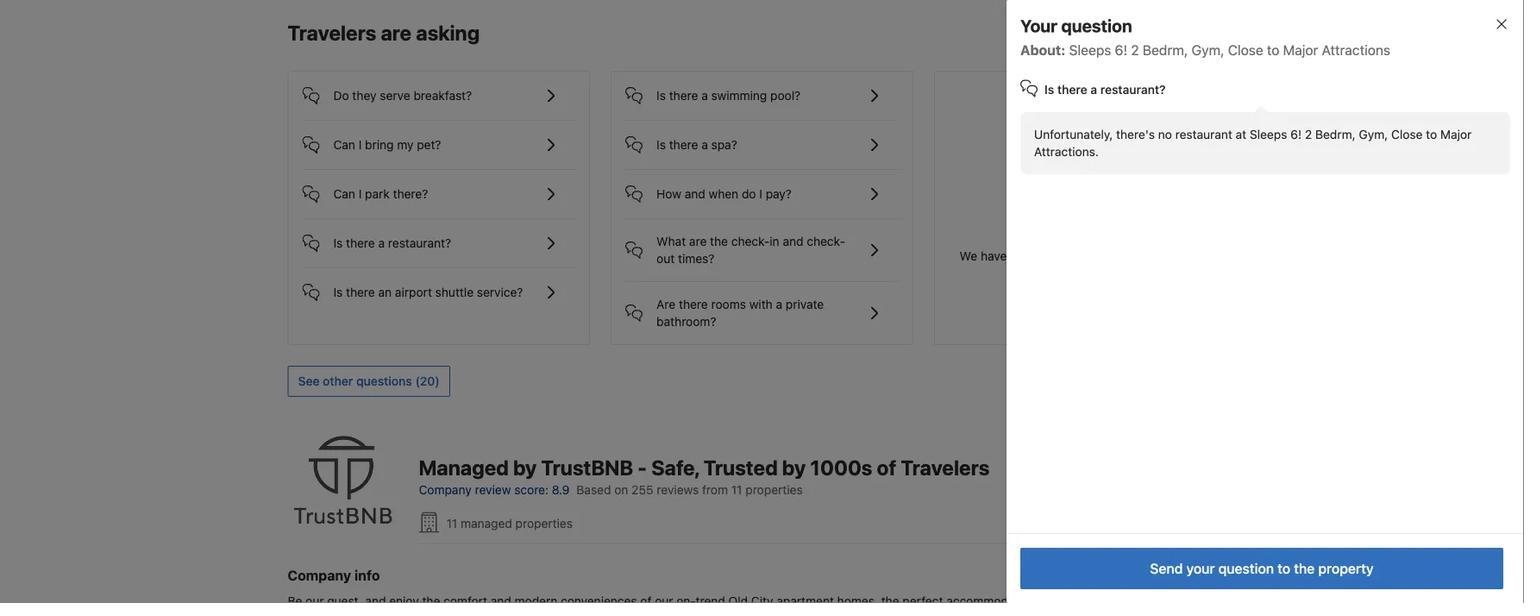 Task type: vqa. For each thing, say whether or not it's contained in the screenshot.
18:00
no



Task type: locate. For each thing, give the bounding box(es) containing it.
1 horizontal spatial properties
[[746, 482, 803, 496]]

0 horizontal spatial an
[[378, 285, 392, 299]]

1 vertical spatial is there a restaurant?
[[333, 236, 451, 250]]

we
[[960, 249, 978, 263]]

sleeps inside unfortunately, there's no restaurant at sleeps 6! 2 bedrm, gym, close to major attractions.
[[1250, 127, 1288, 141]]

gym, up restaurant
[[1192, 42, 1225, 58]]

most
[[1126, 249, 1153, 263]]

questions right most
[[1157, 249, 1211, 263]]

travelers right of
[[901, 455, 990, 479]]

0 vertical spatial 11
[[731, 482, 742, 496]]

gym, down attractions
[[1359, 127, 1388, 141]]

1 vertical spatial sleeps
[[1250, 127, 1288, 141]]

travelers inside the managed by trustbnb - safe, trusted by 1000s of travelers company review score: 8.9 based on 255 reviews from 11 properties
[[901, 455, 990, 479]]

1 horizontal spatial company
[[419, 482, 472, 496]]

1 vertical spatial question
[[1219, 560, 1274, 577]]

unfortunately,
[[1034, 127, 1113, 141]]

are left asking
[[381, 21, 412, 45]]

1 horizontal spatial 2
[[1305, 127, 1312, 141]]

1 vertical spatial company
[[288, 567, 351, 583]]

6! inside unfortunately, there's no restaurant at sleeps 6! 2 bedrm, gym, close to major attractions.
[[1291, 127, 1302, 141]]

company
[[419, 482, 472, 496], [288, 567, 351, 583]]

0 horizontal spatial question
[[1062, 16, 1133, 36]]

0 vertical spatial company
[[419, 482, 472, 496]]

service?
[[477, 285, 523, 299]]

i left bring
[[359, 138, 362, 152]]

1 vertical spatial travelers
[[901, 455, 990, 479]]

is down the can i park there?
[[333, 236, 343, 250]]

bedrm,
[[1143, 42, 1188, 58], [1316, 127, 1356, 141]]

they
[[352, 88, 377, 103]]

the up times?
[[710, 234, 728, 248]]

0 horizontal spatial company
[[288, 567, 351, 583]]

can for can i bring my pet?
[[333, 138, 355, 152]]

about:
[[1021, 42, 1066, 58]]

i right do
[[760, 187, 763, 201]]

there up is there a spa?
[[669, 88, 698, 103]]

1 horizontal spatial are
[[689, 234, 707, 248]]

at
[[1236, 127, 1247, 141]]

is down about:
[[1045, 82, 1055, 97]]

there up bathroom?
[[679, 297, 708, 311]]

question right the your
[[1062, 16, 1133, 36]]

can left park
[[333, 187, 355, 201]]

asking
[[416, 21, 480, 45]]

0 vertical spatial properties
[[746, 482, 803, 496]]

1 horizontal spatial the
[[1294, 560, 1315, 577]]

1 horizontal spatial question
[[1219, 560, 1274, 577]]

to
[[1267, 42, 1280, 58], [1426, 127, 1438, 141], [1111, 249, 1122, 263], [1278, 560, 1291, 577]]

travelers up the do
[[288, 21, 376, 45]]

an inside button
[[378, 285, 392, 299]]

1 horizontal spatial sleeps
[[1250, 127, 1288, 141]]

airport
[[395, 285, 432, 299]]

questions left (20)
[[356, 374, 412, 388]]

sleeps
[[1069, 42, 1112, 58], [1250, 127, 1288, 141]]

0 vertical spatial and
[[685, 187, 706, 201]]

2 up the there's
[[1131, 42, 1139, 58]]

properties
[[746, 482, 803, 496], [516, 516, 573, 530]]

do
[[742, 187, 756, 201]]

properties inside the managed by trustbnb - safe, trusted by 1000s of travelers company review score: 8.9 based on 255 reviews from 11 properties
[[746, 482, 803, 496]]

and inside button
[[685, 187, 706, 201]]

is for is there a swimming pool? button
[[657, 88, 666, 103]]

6! right about:
[[1115, 42, 1128, 58]]

1 vertical spatial gym,
[[1359, 127, 1388, 141]]

0 horizontal spatial and
[[685, 187, 706, 201]]

0 vertical spatial bedrm,
[[1143, 42, 1188, 58]]

1 horizontal spatial questions
[[1157, 249, 1211, 263]]

1 horizontal spatial restaurant?
[[1101, 82, 1166, 97]]

attractions.
[[1034, 145, 1099, 159]]

the left property
[[1294, 560, 1315, 577]]

an left "airport"
[[378, 285, 392, 299]]

bedrm, inside the your question about: sleeps 6! 2 bedrm, gym, close to major attractions
[[1143, 42, 1188, 58]]

question inside button
[[1219, 560, 1274, 577]]

0 horizontal spatial close
[[1228, 42, 1264, 58]]

is inside your question dialog
[[1045, 82, 1055, 97]]

is up is there a spa?
[[657, 88, 666, 103]]

1 horizontal spatial major
[[1441, 127, 1472, 141]]

there inside is there an airport shuttle service? button
[[346, 285, 375, 299]]

restaurant? up is there an airport shuttle service? button
[[388, 236, 451, 250]]

are inside what are the check-in and check- out times?
[[689, 234, 707, 248]]

there inside "are there rooms with a private bathroom?"
[[679, 297, 708, 311]]

is
[[1045, 82, 1055, 97], [657, 88, 666, 103], [657, 138, 666, 152], [333, 236, 343, 250], [333, 285, 343, 299]]

2 check- from the left
[[807, 234, 845, 248]]

can left bring
[[333, 138, 355, 152]]

close
[[1228, 42, 1264, 58], [1392, 127, 1423, 141]]

i
[[359, 138, 362, 152], [359, 187, 362, 201], [760, 187, 763, 201]]

0 vertical spatial major
[[1283, 42, 1319, 58]]

0 vertical spatial gym,
[[1192, 42, 1225, 58]]

travelers
[[288, 21, 376, 45], [901, 455, 990, 479]]

are
[[381, 21, 412, 45], [689, 234, 707, 248]]

properties down score:
[[516, 516, 573, 530]]

questions
[[1157, 249, 1211, 263], [356, 374, 412, 388]]

0 vertical spatial 2
[[1131, 42, 1139, 58]]

11 left managed
[[446, 516, 457, 530]]

are for asking
[[381, 21, 412, 45]]

1 vertical spatial properties
[[516, 516, 573, 530]]

company down managed
[[419, 482, 472, 496]]

company left info
[[288, 567, 351, 583]]

spa?
[[711, 138, 737, 152]]

is up how
[[657, 138, 666, 152]]

1 horizontal spatial by
[[782, 455, 806, 479]]

2 can from the top
[[333, 187, 355, 201]]

a left the spa?
[[702, 138, 708, 152]]

is there a swimming pool? button
[[626, 72, 899, 106]]

bedrm, inside unfortunately, there's no restaurant at sleeps 6! 2 bedrm, gym, close to major attractions.
[[1316, 127, 1356, 141]]

0 horizontal spatial is there a restaurant?
[[333, 236, 451, 250]]

0 horizontal spatial are
[[381, 21, 412, 45]]

1 vertical spatial close
[[1392, 127, 1423, 141]]

are up times?
[[689, 234, 707, 248]]

0 horizontal spatial major
[[1283, 42, 1319, 58]]

0 vertical spatial an
[[1010, 249, 1024, 263]]

sleeps right about:
[[1069, 42, 1112, 58]]

11 right the from
[[731, 482, 742, 496]]

0 horizontal spatial restaurant?
[[388, 236, 451, 250]]

0 vertical spatial are
[[381, 21, 412, 45]]

there down park
[[346, 236, 375, 250]]

1 by from the left
[[513, 455, 537, 479]]

1 vertical spatial 6!
[[1291, 127, 1302, 141]]

times?
[[678, 251, 715, 266]]

serve
[[380, 88, 410, 103]]

1 horizontal spatial and
[[783, 234, 804, 248]]

there up unfortunately,
[[1058, 82, 1088, 97]]

1 horizontal spatial an
[[1010, 249, 1024, 263]]

1 horizontal spatial 11
[[731, 482, 742, 496]]

can
[[333, 138, 355, 152], [333, 187, 355, 201]]

restaurant?
[[1101, 82, 1166, 97], [388, 236, 451, 250]]

1 check- from the left
[[731, 234, 770, 248]]

i for park
[[359, 187, 362, 201]]

the
[[710, 234, 728, 248], [1294, 560, 1315, 577]]

question right "your" at the bottom of page
[[1219, 560, 1274, 577]]

1 horizontal spatial travelers
[[901, 455, 990, 479]]

there for is there a restaurant? button at the left top of page
[[346, 236, 375, 250]]

is left "airport"
[[333, 285, 343, 299]]

a up unfortunately,
[[1091, 82, 1098, 97]]

2 right at
[[1305, 127, 1312, 141]]

close inside unfortunately, there's no restaurant at sleeps 6! 2 bedrm, gym, close to major attractions.
[[1392, 127, 1423, 141]]

is there a restaurant?
[[1045, 82, 1166, 97], [333, 236, 451, 250]]

is inside button
[[657, 138, 666, 152]]

0 horizontal spatial 2
[[1131, 42, 1139, 58]]

1 can from the top
[[333, 138, 355, 152]]

0 vertical spatial is there a restaurant?
[[1045, 82, 1166, 97]]

and
[[685, 187, 706, 201], [783, 234, 804, 248]]

1 vertical spatial bedrm,
[[1316, 127, 1356, 141]]

travelers are asking
[[288, 21, 480, 45]]

1 vertical spatial can
[[333, 187, 355, 201]]

major inside unfortunately, there's no restaurant at sleeps 6! 2 bedrm, gym, close to major attractions.
[[1441, 127, 1472, 141]]

2 inside the your question about: sleeps 6! 2 bedrm, gym, close to major attractions
[[1131, 42, 1139, 58]]

8.9
[[552, 482, 570, 496]]

score:
[[514, 482, 549, 496]]

by
[[513, 455, 537, 479], [782, 455, 806, 479]]

there's
[[1116, 127, 1155, 141]]

managed
[[461, 516, 512, 530]]

0 horizontal spatial properties
[[516, 516, 573, 530]]

0 vertical spatial the
[[710, 234, 728, 248]]

there inside is there a swimming pool? button
[[669, 88, 698, 103]]

is for is there a restaurant? button at the left top of page
[[333, 236, 343, 250]]

0 vertical spatial can
[[333, 138, 355, 152]]

1 horizontal spatial bedrm,
[[1316, 127, 1356, 141]]

1 horizontal spatial 6!
[[1291, 127, 1302, 141]]

0 horizontal spatial travelers
[[288, 21, 376, 45]]

i left park
[[359, 187, 362, 201]]

1 vertical spatial an
[[378, 285, 392, 299]]

0 horizontal spatial by
[[513, 455, 537, 479]]

0 horizontal spatial 6!
[[1115, 42, 1128, 58]]

0 horizontal spatial bedrm,
[[1143, 42, 1188, 58]]

is there a spa? button
[[626, 121, 899, 155]]

to inside unfortunately, there's no restaurant at sleeps 6! 2 bedrm, gym, close to major attractions.
[[1426, 127, 1438, 141]]

close inside the your question about: sleeps 6! 2 bedrm, gym, close to major attractions
[[1228, 42, 1264, 58]]

how
[[657, 187, 682, 201]]

1 horizontal spatial close
[[1392, 127, 1423, 141]]

a down the can i park there?
[[378, 236, 385, 250]]

0 vertical spatial 6!
[[1115, 42, 1128, 58]]

255
[[632, 482, 654, 496]]

there left the spa?
[[669, 138, 698, 152]]

11 managed properties
[[446, 516, 573, 530]]

a
[[1091, 82, 1098, 97], [702, 88, 708, 103], [702, 138, 708, 152], [378, 236, 385, 250], [776, 297, 783, 311]]

there for is there a spa? button at the top of page
[[669, 138, 698, 152]]

and right in
[[783, 234, 804, 248]]

by left 1000s
[[782, 455, 806, 479]]

6! right at
[[1291, 127, 1302, 141]]

1 horizontal spatial check-
[[807, 234, 845, 248]]

sleeps right at
[[1250, 127, 1288, 141]]

is for is there an airport shuttle service? button
[[333, 285, 343, 299]]

check- right in
[[807, 234, 845, 248]]

1 vertical spatial 2
[[1305, 127, 1312, 141]]

gym, inside the your question about: sleeps 6! 2 bedrm, gym, close to major attractions
[[1192, 42, 1225, 58]]

by up score:
[[513, 455, 537, 479]]

check- down do
[[731, 234, 770, 248]]

question
[[1062, 16, 1133, 36], [1219, 560, 1274, 577]]

11
[[731, 482, 742, 496], [446, 516, 457, 530]]

what are the check-in and check- out times?
[[657, 234, 845, 266]]

and right how
[[685, 187, 706, 201]]

0 horizontal spatial questions
[[356, 374, 412, 388]]

0 horizontal spatial check-
[[731, 234, 770, 248]]

1 vertical spatial are
[[689, 234, 707, 248]]

0 vertical spatial restaurant?
[[1101, 82, 1166, 97]]

an right have
[[1010, 249, 1024, 263]]

i inside button
[[760, 187, 763, 201]]

0 vertical spatial sleeps
[[1069, 42, 1112, 58]]

1 vertical spatial restaurant?
[[388, 236, 451, 250]]

a inside button
[[702, 138, 708, 152]]

there inside is there a restaurant? button
[[346, 236, 375, 250]]

what are the check-in and check- out times? button
[[626, 219, 899, 267]]

properties down trusted
[[746, 482, 803, 496]]

a left swimming
[[702, 88, 708, 103]]

there inside is there a spa? button
[[669, 138, 698, 152]]

a right with
[[776, 297, 783, 311]]

there for are there rooms with a private bathroom? button
[[679, 297, 708, 311]]

major
[[1283, 42, 1319, 58], [1441, 127, 1472, 141]]

can for can i park there?
[[333, 187, 355, 201]]

1 vertical spatial major
[[1441, 127, 1472, 141]]

0 horizontal spatial sleeps
[[1069, 42, 1112, 58]]

1 horizontal spatial gym,
[[1359, 127, 1388, 141]]

1 vertical spatial and
[[783, 234, 804, 248]]

there
[[1058, 82, 1088, 97], [669, 88, 698, 103], [669, 138, 698, 152], [346, 236, 375, 250], [346, 285, 375, 299], [679, 297, 708, 311]]

instant
[[1027, 249, 1065, 263]]

0 horizontal spatial the
[[710, 234, 728, 248]]

0 horizontal spatial gym,
[[1192, 42, 1225, 58]]

when
[[709, 187, 739, 201]]

0 horizontal spatial 11
[[446, 516, 457, 530]]

1 vertical spatial questions
[[356, 374, 412, 388]]

no
[[1158, 127, 1172, 141]]

1 vertical spatial the
[[1294, 560, 1315, 577]]

11 inside the managed by trustbnb - safe, trusted by 1000s of travelers company review score: 8.9 based on 255 reviews from 11 properties
[[731, 482, 742, 496]]

0 vertical spatial close
[[1228, 42, 1264, 58]]

is there a restaurant? up the there's
[[1045, 82, 1166, 97]]

1 horizontal spatial is there a restaurant?
[[1045, 82, 1166, 97]]

is there a restaurant? down the can i park there?
[[333, 236, 451, 250]]

restaurant? up the there's
[[1101, 82, 1166, 97]]

there left "airport"
[[346, 285, 375, 299]]

0 vertical spatial question
[[1062, 16, 1133, 36]]

other
[[323, 374, 353, 388]]



Task type: describe. For each thing, give the bounding box(es) containing it.
what
[[657, 234, 686, 248]]

do
[[333, 88, 349, 103]]

an for instant
[[1010, 249, 1024, 263]]

managed
[[419, 455, 509, 479]]

with
[[750, 297, 773, 311]]

are there rooms with a private bathroom? button
[[626, 282, 899, 330]]

shuttle
[[435, 285, 474, 299]]

property
[[1319, 560, 1374, 577]]

there inside your question dialog
[[1058, 82, 1088, 97]]

bring
[[365, 138, 394, 152]]

2 by from the left
[[782, 455, 806, 479]]

0 vertical spatial travelers
[[288, 21, 376, 45]]

to inside button
[[1278, 560, 1291, 577]]

managed by trustbnb - safe, trusted by 1000s of travelers company review score: 8.9 based on 255 reviews from 11 properties
[[419, 455, 990, 496]]

do they serve breakfast?
[[333, 88, 472, 103]]

there for is there an airport shuttle service? button
[[346, 285, 375, 299]]

safe,
[[651, 455, 699, 479]]

still
[[1034, 153, 1065, 173]]

there for is there a swimming pool? button
[[669, 88, 698, 103]]

answer
[[1068, 249, 1108, 263]]

of
[[877, 455, 897, 479]]

your
[[1021, 16, 1058, 36]]

is there a restaurant? inside your question dialog
[[1045, 82, 1166, 97]]

swimming
[[711, 88, 767, 103]]

a for is there a swimming pool? button
[[702, 88, 708, 103]]

0 vertical spatial questions
[[1157, 249, 1211, 263]]

trustbnb
[[541, 455, 633, 479]]

send your question to the property button
[[1021, 548, 1504, 589]]

from
[[702, 482, 728, 496]]

is there a restaurant? button
[[302, 219, 576, 254]]

have
[[981, 249, 1007, 263]]

send
[[1150, 560, 1183, 577]]

gym, inside unfortunately, there's no restaurant at sleeps 6! 2 bedrm, gym, close to major attractions.
[[1359, 127, 1388, 141]]

restaurant? inside your question dialog
[[1101, 82, 1166, 97]]

how and when do i pay? button
[[626, 170, 899, 204]]

a inside your question dialog
[[1091, 82, 1098, 97]]

can i park there? button
[[302, 170, 576, 204]]

and inside what are the check-in and check- out times?
[[783, 234, 804, 248]]

do they serve breakfast? button
[[302, 72, 576, 106]]

still looking?
[[1034, 153, 1137, 173]]

to inside the your question about: sleeps 6! 2 bedrm, gym, close to major attractions
[[1267, 42, 1280, 58]]

on
[[615, 482, 628, 496]]

see other questions (20) button
[[288, 366, 450, 397]]

-
[[638, 455, 647, 479]]

is there an airport shuttle service?
[[333, 285, 523, 299]]

6! inside the your question about: sleeps 6! 2 bedrm, gym, close to major attractions
[[1115, 42, 1128, 58]]

reviews
[[657, 482, 699, 496]]

is there a restaurant? inside button
[[333, 236, 451, 250]]

major inside the your question about: sleeps 6! 2 bedrm, gym, close to major attractions
[[1283, 42, 1319, 58]]

is for is there a spa? button at the top of page
[[657, 138, 666, 152]]

restaurant? inside button
[[388, 236, 451, 250]]

pool?
[[771, 88, 801, 103]]

park
[[365, 187, 390, 201]]

can i park there?
[[333, 187, 428, 201]]

questions inside button
[[356, 374, 412, 388]]

is there an airport shuttle service? button
[[302, 268, 576, 303]]

we have an instant answer to most questions
[[960, 249, 1211, 263]]

see other questions (20)
[[298, 374, 440, 388]]

see
[[298, 374, 320, 388]]

out
[[657, 251, 675, 266]]

company info
[[288, 567, 380, 583]]

attractions
[[1322, 42, 1391, 58]]

an for airport
[[378, 285, 392, 299]]

can i bring my pet? button
[[302, 121, 576, 155]]

rooms
[[711, 297, 746, 311]]

a for is there a restaurant? button at the left top of page
[[378, 236, 385, 250]]

in
[[770, 234, 780, 248]]

question inside the your question about: sleeps 6! 2 bedrm, gym, close to major attractions
[[1062, 16, 1133, 36]]

the inside your question dialog
[[1294, 560, 1315, 577]]

are there rooms with a private bathroom?
[[657, 297, 824, 329]]

send your question to the property
[[1150, 560, 1374, 577]]

unfortunately, there's no restaurant at sleeps 6! 2 bedrm, gym, close to major attractions.
[[1034, 127, 1475, 159]]

private
[[786, 297, 824, 311]]

a inside "are there rooms with a private bathroom?"
[[776, 297, 783, 311]]

your
[[1187, 560, 1215, 577]]

i for bring
[[359, 138, 362, 152]]

restaurant
[[1176, 127, 1233, 141]]

your question dialog
[[979, 0, 1525, 603]]

sleeps inside the your question about: sleeps 6! 2 bedrm, gym, close to major attractions
[[1069, 42, 1112, 58]]

(20)
[[415, 374, 440, 388]]

trusted
[[704, 455, 778, 479]]

can i bring my pet?
[[333, 138, 441, 152]]

my
[[397, 138, 414, 152]]

based
[[577, 482, 611, 496]]

looking?
[[1069, 153, 1137, 173]]

1000s
[[810, 455, 873, 479]]

the inside what are the check-in and check- out times?
[[710, 234, 728, 248]]

pay?
[[766, 187, 792, 201]]

1 vertical spatial 11
[[446, 516, 457, 530]]

your question about: sleeps 6! 2 bedrm, gym, close to major attractions
[[1021, 16, 1391, 58]]

pet?
[[417, 138, 441, 152]]

2 inside unfortunately, there's no restaurant at sleeps 6! 2 bedrm, gym, close to major attractions.
[[1305, 127, 1312, 141]]

is there a spa?
[[657, 138, 737, 152]]

breakfast?
[[414, 88, 472, 103]]

review
[[475, 482, 511, 496]]

there?
[[393, 187, 428, 201]]

company inside the managed by trustbnb - safe, trusted by 1000s of travelers company review score: 8.9 based on 255 reviews from 11 properties
[[419, 482, 472, 496]]

are for the
[[689, 234, 707, 248]]

a for is there a spa? button at the top of page
[[702, 138, 708, 152]]

is there a swimming pool?
[[657, 88, 801, 103]]

bathroom?
[[657, 314, 717, 329]]

how and when do i pay?
[[657, 187, 792, 201]]

are
[[657, 297, 676, 311]]

info
[[355, 567, 380, 583]]



